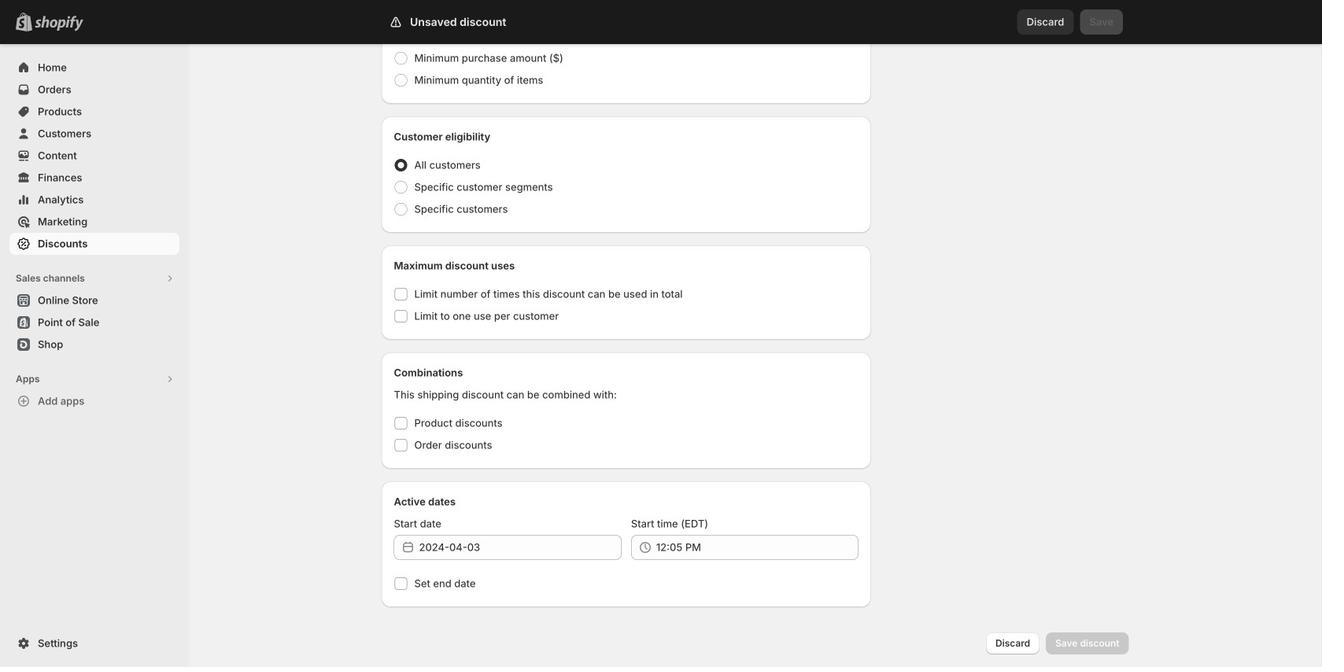 Task type: vqa. For each thing, say whether or not it's contained in the screenshot.
text field
no



Task type: describe. For each thing, give the bounding box(es) containing it.
shopify image
[[35, 16, 83, 31]]



Task type: locate. For each thing, give the bounding box(es) containing it.
Enter time text field
[[657, 535, 859, 561]]

YYYY-MM-DD text field
[[419, 535, 622, 561]]



